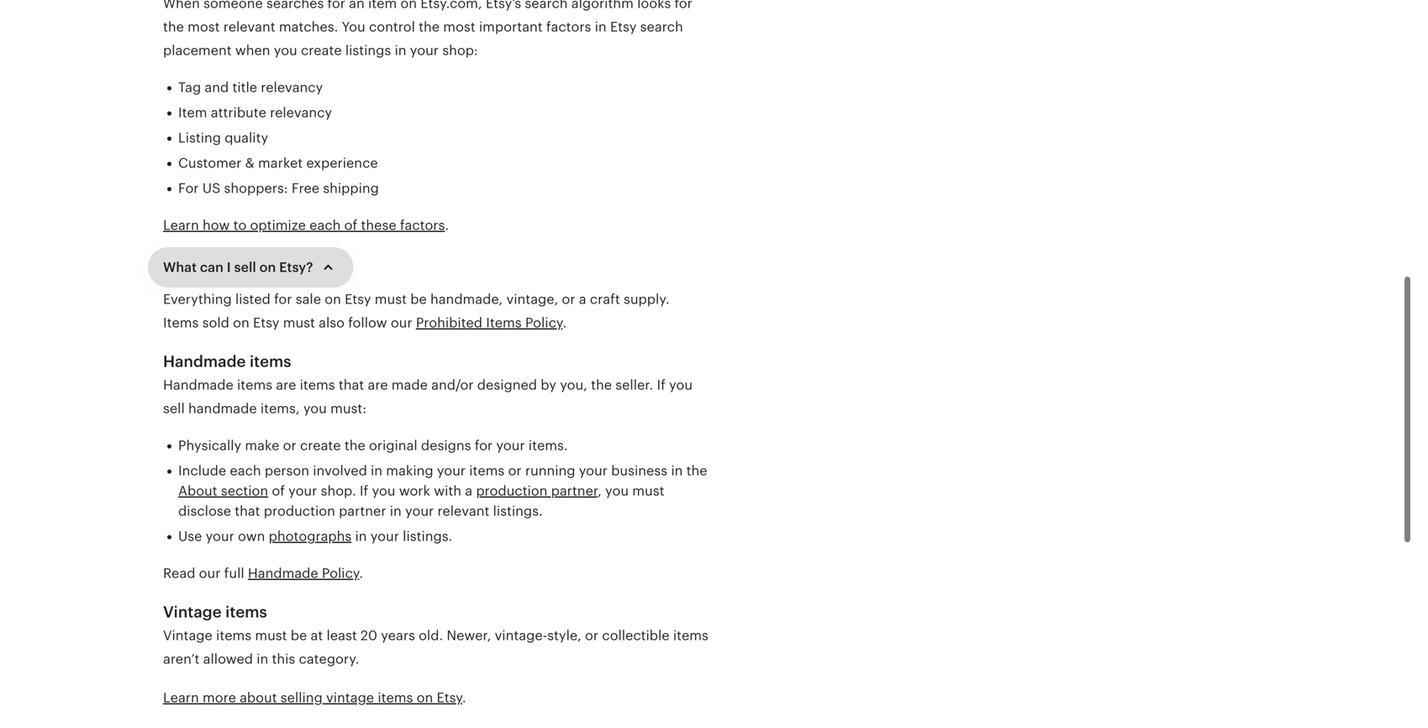 Task type: describe. For each thing, give the bounding box(es) containing it.
searches
[[267, 0, 324, 11]]

your inside , you must disclose that production partner in your relevant listings.
[[405, 504, 434, 519]]

this
[[272, 652, 295, 667]]

partner inside , you must disclose that production partner in your relevant listings.
[[339, 504, 386, 519]]

0 horizontal spatial policy
[[322, 566, 359, 581]]

on down old.
[[417, 690, 433, 706]]

disclose
[[178, 504, 231, 519]]

etsy down vintage items vintage items must be at least 20 years old. newer, vintage-style, or collectible items aren't allowed in this category.
[[437, 690, 462, 706]]

the for someone
[[163, 19, 184, 34]]

items,
[[261, 401, 300, 416]]

prohibited items policy link
[[416, 315, 563, 331]]

production inside , you must disclose that production partner in your relevant listings.
[[264, 504, 335, 519]]

follow
[[348, 315, 387, 331]]

selling
[[281, 690, 323, 706]]

also
[[319, 315, 345, 331]]

placement
[[163, 43, 232, 58]]

algorithm
[[572, 0, 634, 11]]

include each person involved in making your items or running your business in the about section of your shop. if you work with a production partner
[[178, 463, 708, 499]]

you,
[[560, 378, 588, 393]]

optimize
[[250, 218, 306, 233]]

relevant inside when someone searches for an item on etsy.com, etsy's search algorithm looks for the most relevant matches. you control the most important factors in etsy search placement when you create listings in your shop:
[[223, 19, 276, 34]]

control
[[369, 19, 415, 34]]

, you must disclose that production partner in your relevant listings.
[[178, 484, 665, 519]]

if inside include each person involved in making your items or running your business in the about section of your shop. if you work with a production partner
[[360, 484, 369, 499]]

what can i sell on etsy?
[[163, 260, 313, 275]]

title
[[233, 80, 257, 95]]

listings
[[346, 43, 391, 58]]

you inside include each person involved in making your items or running your business in the about section of your shop. if you work with a production partner
[[372, 484, 396, 499]]

items inside include each person involved in making your items or running your business in the about section of your shop. if you work with a production partner
[[469, 463, 505, 479]]

tag
[[178, 80, 201, 95]]

1 horizontal spatial policy
[[526, 315, 563, 331]]

in down "shop."
[[355, 529, 367, 544]]

the down "etsy.com,"
[[419, 19, 440, 34]]

create inside when someone searches for an item on etsy.com, etsy's search algorithm looks for the most relevant matches. you control the most important factors in etsy search placement when you create listings in your shop:
[[301, 43, 342, 58]]

for right the looks
[[675, 0, 693, 11]]

1 are from the left
[[276, 378, 296, 393]]

0 vertical spatial each
[[310, 218, 341, 233]]

item
[[368, 0, 397, 11]]

that inside handmade items handmade items are items that are made and/or designed by you, the seller. if you sell handmade items, you must:
[[339, 378, 364, 393]]

20
[[361, 628, 378, 643]]

item
[[178, 105, 207, 120]]

. down use your own photographs in your listings.
[[359, 566, 363, 581]]

customer
[[178, 156, 242, 171]]

learn for learn how to optimize each of these factors .
[[163, 218, 199, 233]]

collectible
[[602, 628, 670, 643]]

when
[[235, 43, 270, 58]]

listed
[[235, 292, 271, 307]]

physically make or create the original designs for your items.
[[178, 438, 568, 453]]

quality
[[225, 130, 268, 145]]

least
[[327, 628, 357, 643]]

own
[[238, 529, 265, 544]]

by
[[541, 378, 557, 393]]

0 horizontal spatial our
[[199, 566, 221, 581]]

everything
[[163, 292, 232, 307]]

shipping
[[323, 181, 379, 196]]

everything listed for sale on etsy must be handmade, vintage, or a craft supply. items sold on etsy must also follow our
[[163, 292, 670, 331]]

about
[[240, 690, 277, 706]]

you right seller.
[[669, 378, 693, 393]]

business
[[612, 463, 668, 479]]

production inside include each person involved in making your items or running your business in the about section of your shop. if you work with a production partner
[[476, 484, 548, 499]]

experience
[[306, 156, 378, 171]]

your up with
[[437, 463, 466, 479]]

a inside include each person involved in making your items or running your business in the about section of your shop. if you work with a production partner
[[465, 484, 473, 499]]

1 vertical spatial handmade
[[163, 378, 234, 393]]

must inside vintage items vintage items must be at least 20 years old. newer, vintage-style, or collectible items aren't allowed in this category.
[[255, 628, 287, 643]]

must inside , you must disclose that production partner in your relevant listings.
[[633, 484, 665, 499]]

on inside what can i sell on etsy? "dropdown button"
[[260, 260, 276, 275]]

for
[[178, 181, 199, 196]]

and
[[205, 80, 229, 95]]

customer & market experience
[[178, 156, 378, 171]]

these
[[361, 218, 397, 233]]

supply.
[[624, 292, 670, 307]]

for inside the "everything listed for sale on etsy must be handmade, vintage, or a craft supply. items sold on etsy must also follow our"
[[274, 292, 292, 307]]

made
[[392, 378, 428, 393]]

original
[[369, 438, 418, 453]]

allowed
[[203, 652, 253, 667]]

,
[[598, 484, 602, 499]]

prohibited
[[416, 315, 483, 331]]

running
[[526, 463, 576, 479]]

listings. inside , you must disclose that production partner in your relevant listings.
[[493, 504, 543, 519]]

items inside the "everything listed for sale on etsy must be handmade, vintage, or a craft supply. items sold on etsy must also follow our"
[[163, 315, 199, 331]]

your down , you must disclose that production partner in your relevant listings.
[[371, 529, 399, 544]]

. down newer,
[[462, 690, 466, 706]]

physically
[[178, 438, 242, 453]]

an
[[349, 0, 365, 11]]

on up 'also' on the left of page
[[325, 292, 341, 307]]

learn more about selling vintage items on etsy .
[[163, 690, 466, 706]]

2 vertical spatial handmade
[[248, 566, 318, 581]]

&
[[245, 156, 255, 171]]

must up follow
[[375, 292, 407, 307]]

a inside the "everything listed for sale on etsy must be handmade, vintage, or a craft supply. items sold on etsy must also follow our"
[[579, 292, 587, 307]]

2 items from the left
[[486, 315, 522, 331]]

can
[[200, 260, 224, 275]]

you inside when someone searches for an item on etsy.com, etsy's search algorithm looks for the most relevant matches. you control the most important factors in etsy search placement when you create listings in your shop:
[[274, 43, 298, 58]]

0 horizontal spatial search
[[525, 0, 568, 11]]

or up person
[[283, 438, 297, 453]]

1 most from the left
[[188, 19, 220, 34]]

learn more about selling vintage items on etsy link
[[163, 690, 462, 706]]

style,
[[548, 628, 582, 643]]

newer,
[[447, 628, 491, 643]]

prohibited items policy .
[[416, 315, 567, 331]]

handmade
[[188, 401, 257, 416]]

etsy down listed on the left top of page
[[253, 315, 280, 331]]

what
[[163, 260, 197, 275]]

in down physically make or create the original designs for your items.
[[371, 463, 383, 479]]

vintage-
[[495, 628, 548, 643]]

handmade policy link
[[248, 566, 359, 581]]

person
[[265, 463, 310, 479]]

work
[[399, 484, 431, 499]]

your down person
[[289, 484, 317, 499]]

more
[[203, 690, 236, 706]]

the for items
[[591, 378, 612, 393]]

shoppers:
[[224, 181, 288, 196]]

0 vertical spatial of
[[345, 218, 358, 233]]

old.
[[419, 628, 443, 643]]

in inside , you must disclose that production partner in your relevant listings.
[[390, 504, 402, 519]]

for left an
[[328, 0, 346, 11]]

your inside when someone searches for an item on etsy.com, etsy's search algorithm looks for the most relevant matches. you control the most important factors in etsy search placement when you create listings in your shop:
[[410, 43, 439, 58]]

if inside handmade items handmade items are items that are made and/or designed by you, the seller. if you sell handmade items, you must:
[[657, 378, 666, 393]]

in right business
[[671, 463, 683, 479]]



Task type: vqa. For each thing, say whether or not it's contained in the screenshot.
the left like
no



Task type: locate. For each thing, give the bounding box(es) containing it.
are
[[276, 378, 296, 393], [368, 378, 388, 393]]

or up production partner link at bottom left
[[508, 463, 522, 479]]

if right seller.
[[657, 378, 666, 393]]

1 horizontal spatial are
[[368, 378, 388, 393]]

factors down algorithm
[[547, 19, 592, 34]]

learn
[[163, 218, 199, 233], [163, 690, 199, 706]]

shop.
[[321, 484, 356, 499]]

or inside vintage items vintage items must be at least 20 years old. newer, vintage-style, or collectible items aren't allowed in this category.
[[585, 628, 599, 643]]

etsy.com,
[[421, 0, 482, 11]]

item attribute relevancy
[[178, 105, 332, 120]]

your up ,
[[579, 463, 608, 479]]

policy down vintage,
[[526, 315, 563, 331]]

someone
[[204, 0, 263, 11]]

search down the looks
[[641, 19, 683, 34]]

sell left handmade
[[163, 401, 185, 416]]

you left work
[[372, 484, 396, 499]]

factors inside when someone searches for an item on etsy.com, etsy's search algorithm looks for the most relevant matches. you control the most important factors in etsy search placement when you create listings in your shop:
[[547, 19, 592, 34]]

0 horizontal spatial if
[[360, 484, 369, 499]]

0 vertical spatial if
[[657, 378, 666, 393]]

etsy down algorithm
[[610, 19, 637, 34]]

a right with
[[465, 484, 473, 499]]

1 vertical spatial create
[[300, 438, 341, 453]]

0 vertical spatial listings.
[[493, 504, 543, 519]]

1 horizontal spatial each
[[310, 218, 341, 233]]

be left at
[[291, 628, 307, 643]]

handmade down sold on the top of the page
[[163, 353, 246, 370]]

making
[[386, 463, 434, 479]]

your left shop:
[[410, 43, 439, 58]]

etsy?
[[279, 260, 313, 275]]

0 vertical spatial sell
[[234, 260, 256, 275]]

1 horizontal spatial sell
[[234, 260, 256, 275]]

about
[[178, 484, 218, 499]]

1 vertical spatial factors
[[400, 218, 445, 233]]

1 learn from the top
[[163, 218, 199, 233]]

of inside include each person involved in making your items or running your business in the about section of your shop. if you work with a production partner
[[272, 484, 285, 499]]

1 horizontal spatial factors
[[547, 19, 592, 34]]

make
[[245, 438, 280, 453]]

what can i sell on etsy? button
[[148, 247, 354, 288]]

0 vertical spatial a
[[579, 292, 587, 307]]

must up this
[[255, 628, 287, 643]]

1 horizontal spatial of
[[345, 218, 358, 233]]

partner
[[551, 484, 598, 499], [339, 504, 386, 519]]

learn left 'how'
[[163, 218, 199, 233]]

factors
[[547, 19, 592, 34], [400, 218, 445, 233]]

create up involved
[[300, 438, 341, 453]]

in down work
[[390, 504, 402, 519]]

1 vertical spatial each
[[230, 463, 261, 479]]

must:
[[331, 401, 367, 416]]

be inside the "everything listed for sale on etsy must be handmade, vintage, or a craft supply. items sold on etsy must also follow our"
[[411, 292, 427, 307]]

handmade down the photographs link
[[248, 566, 318, 581]]

factors right 'these'
[[400, 218, 445, 233]]

for
[[328, 0, 346, 11], [675, 0, 693, 11], [274, 292, 292, 307], [475, 438, 493, 453]]

how
[[203, 218, 230, 233]]

when
[[163, 0, 200, 11]]

etsy
[[610, 19, 637, 34], [345, 292, 371, 307], [253, 315, 280, 331], [437, 690, 462, 706]]

learn for learn more about selling vintage items on etsy .
[[163, 690, 199, 706]]

partner down "shop."
[[339, 504, 386, 519]]

1 horizontal spatial partner
[[551, 484, 598, 499]]

1 horizontal spatial search
[[641, 19, 683, 34]]

you right when
[[274, 43, 298, 58]]

each
[[310, 218, 341, 233], [230, 463, 261, 479]]

photographs link
[[269, 529, 352, 544]]

the right business
[[687, 463, 708, 479]]

or right style,
[[585, 628, 599, 643]]

listing quality
[[178, 130, 268, 145]]

0 horizontal spatial that
[[235, 504, 260, 519]]

2 most from the left
[[443, 19, 476, 34]]

or inside include each person involved in making your items or running your business in the about section of your shop. if you work with a production partner
[[508, 463, 522, 479]]

seller.
[[616, 378, 654, 393]]

designed
[[478, 378, 537, 393]]

learn how to optimize each of these factors link
[[163, 218, 445, 233]]

or inside the "everything listed for sale on etsy must be handmade, vintage, or a craft supply. items sold on etsy must also follow our"
[[562, 292, 576, 307]]

most down "etsy.com,"
[[443, 19, 476, 34]]

sell inside handmade items handmade items are items that are made and/or designed by you, the seller. if you sell handmade items, you must:
[[163, 401, 185, 416]]

items down vintage,
[[486, 315, 522, 331]]

0 horizontal spatial a
[[465, 484, 473, 499]]

be
[[411, 292, 427, 307], [291, 628, 307, 643]]

on left etsy?
[[260, 260, 276, 275]]

handmade,
[[431, 292, 503, 307]]

and/or
[[432, 378, 474, 393]]

etsy inside when someone searches for an item on etsy.com, etsy's search algorithm looks for the most relevant matches. you control the most important factors in etsy search placement when you create listings in your shop:
[[610, 19, 637, 34]]

1 vertical spatial search
[[641, 19, 683, 34]]

must down business
[[633, 484, 665, 499]]

. right 'these'
[[445, 218, 449, 233]]

1 horizontal spatial our
[[391, 315, 413, 331]]

items
[[250, 353, 292, 370], [237, 378, 273, 393], [300, 378, 335, 393], [469, 463, 505, 479], [226, 603, 267, 621], [216, 628, 252, 643], [673, 628, 709, 643], [378, 690, 413, 706]]

of down person
[[272, 484, 285, 499]]

that up must:
[[339, 378, 364, 393]]

0 vertical spatial be
[[411, 292, 427, 307]]

most up the placement
[[188, 19, 220, 34]]

0 horizontal spatial each
[[230, 463, 261, 479]]

0 vertical spatial relevancy
[[261, 80, 323, 95]]

when someone searches for an item on etsy.com, etsy's search algorithm looks for the most relevant matches. you control the most important factors in etsy search placement when you create listings in your shop:
[[163, 0, 693, 58]]

1 vertical spatial our
[[199, 566, 221, 581]]

in down control
[[395, 43, 407, 58]]

0 horizontal spatial items
[[163, 315, 199, 331]]

1 vertical spatial vintage
[[163, 628, 213, 643]]

the up involved
[[345, 438, 366, 453]]

1 horizontal spatial production
[[476, 484, 548, 499]]

0 vertical spatial vintage
[[163, 603, 222, 621]]

the
[[163, 19, 184, 34], [419, 19, 440, 34], [591, 378, 612, 393], [345, 438, 366, 453], [687, 463, 708, 479]]

you right ,
[[606, 484, 629, 499]]

each inside include each person involved in making your items or running your business in the about section of your shop. if you work with a production partner
[[230, 463, 261, 479]]

2 vintage from the top
[[163, 628, 213, 643]]

i
[[227, 260, 231, 275]]

1 vertical spatial of
[[272, 484, 285, 499]]

1 horizontal spatial relevant
[[438, 504, 490, 519]]

0 horizontal spatial factors
[[400, 218, 445, 233]]

listing
[[178, 130, 221, 145]]

listings. down production partner link at bottom left
[[493, 504, 543, 519]]

etsy's
[[486, 0, 522, 11]]

your down work
[[405, 504, 434, 519]]

production
[[476, 484, 548, 499], [264, 504, 335, 519]]

0 horizontal spatial relevant
[[223, 19, 276, 34]]

1 horizontal spatial listings.
[[493, 504, 543, 519]]

1 vertical spatial be
[[291, 628, 307, 643]]

a left craft
[[579, 292, 587, 307]]

sell
[[234, 260, 256, 275], [163, 401, 185, 416]]

matches.
[[279, 19, 338, 34]]

1 vertical spatial that
[[235, 504, 260, 519]]

1 vertical spatial policy
[[322, 566, 359, 581]]

0 vertical spatial policy
[[526, 315, 563, 331]]

your down disclose
[[206, 529, 234, 544]]

learn how to optimize each of these factors .
[[163, 218, 449, 233]]

for us shoppers: free shipping
[[178, 181, 379, 196]]

1 horizontal spatial if
[[657, 378, 666, 393]]

relevant up when
[[223, 19, 276, 34]]

search
[[525, 0, 568, 11], [641, 19, 683, 34]]

items.
[[529, 438, 568, 453]]

your left the items. at the left bottom
[[497, 438, 525, 453]]

on right sold on the top of the page
[[233, 315, 250, 331]]

if
[[657, 378, 666, 393], [360, 484, 369, 499]]

are left made
[[368, 378, 388, 393]]

with
[[434, 484, 462, 499]]

0 horizontal spatial sell
[[163, 401, 185, 416]]

0 vertical spatial partner
[[551, 484, 598, 499]]

aren't
[[163, 652, 200, 667]]

the inside handmade items handmade items are items that are made and/or designed by you, the seller. if you sell handmade items, you must:
[[591, 378, 612, 393]]

read
[[163, 566, 195, 581]]

create down matches.
[[301, 43, 342, 58]]

vintage
[[326, 690, 374, 706]]

1 horizontal spatial most
[[443, 19, 476, 34]]

1 horizontal spatial that
[[339, 378, 364, 393]]

in left this
[[257, 652, 269, 667]]

the inside include each person involved in making your items or running your business in the about section of your shop. if you work with a production partner
[[687, 463, 708, 479]]

1 items from the left
[[163, 315, 199, 331]]

2 learn from the top
[[163, 690, 199, 706]]

0 vertical spatial relevant
[[223, 19, 276, 34]]

use
[[178, 529, 202, 544]]

policy down use your own photographs in your listings.
[[322, 566, 359, 581]]

looks
[[638, 0, 671, 11]]

section
[[221, 484, 268, 499]]

at
[[311, 628, 323, 643]]

production partner link
[[476, 484, 598, 499]]

0 horizontal spatial most
[[188, 19, 220, 34]]

vintage,
[[507, 292, 559, 307]]

be up prohibited
[[411, 292, 427, 307]]

sell inside "dropdown button"
[[234, 260, 256, 275]]

vintage
[[163, 603, 222, 621], [163, 628, 213, 643]]

years
[[381, 628, 415, 643]]

or right vintage,
[[562, 292, 576, 307]]

vintage up aren't
[[163, 628, 213, 643]]

our inside the "everything listed for sale on etsy must be handmade, vintage, or a craft supply. items sold on etsy must also follow our"
[[391, 315, 413, 331]]

1 horizontal spatial items
[[486, 315, 522, 331]]

2 are from the left
[[368, 378, 388, 393]]

vintage down read
[[163, 603, 222, 621]]

listings. down , you must disclose that production partner in your relevant listings.
[[403, 529, 453, 544]]

on inside when someone searches for an item on etsy.com, etsy's search algorithm looks for the most relevant matches. you control the most important factors in etsy search placement when you create listings in your shop:
[[401, 0, 417, 11]]

you inside , you must disclose that production partner in your relevant listings.
[[606, 484, 629, 499]]

our left full
[[199, 566, 221, 581]]

read our full handmade policy .
[[163, 566, 363, 581]]

for left sale
[[274, 292, 292, 307]]

for right designs
[[475, 438, 493, 453]]

you left must:
[[303, 401, 327, 416]]

0 vertical spatial factors
[[547, 19, 592, 34]]

1 horizontal spatial be
[[411, 292, 427, 307]]

1 vertical spatial partner
[[339, 504, 386, 519]]

in inside vintage items vintage items must be at least 20 years old. newer, vintage-style, or collectible items aren't allowed in this category.
[[257, 652, 269, 667]]

category.
[[299, 652, 359, 667]]

create
[[301, 43, 342, 58], [300, 438, 341, 453]]

full
[[224, 566, 244, 581]]

are up items,
[[276, 378, 296, 393]]

learn left 'more'
[[163, 690, 199, 706]]

relevancy up item attribute relevancy
[[261, 80, 323, 95]]

1 vertical spatial learn
[[163, 690, 199, 706]]

relevancy up market
[[270, 105, 332, 120]]

use your own photographs in your listings.
[[178, 529, 453, 544]]

1 vertical spatial production
[[264, 504, 335, 519]]

designs
[[421, 438, 471, 453]]

relevant inside , you must disclose that production partner in your relevant listings.
[[438, 504, 490, 519]]

craft
[[590, 292, 620, 307]]

the for each
[[687, 463, 708, 479]]

1 vintage from the top
[[163, 603, 222, 621]]

relevant down with
[[438, 504, 490, 519]]

free
[[292, 181, 320, 196]]

0 vertical spatial handmade
[[163, 353, 246, 370]]

1 vertical spatial if
[[360, 484, 369, 499]]

market
[[258, 156, 303, 171]]

about section link
[[178, 484, 268, 499]]

0 vertical spatial our
[[391, 315, 413, 331]]

0 horizontal spatial partner
[[339, 504, 386, 519]]

1 horizontal spatial a
[[579, 292, 587, 307]]

the down the 'when' on the top left
[[163, 19, 184, 34]]

include
[[178, 463, 226, 479]]

our right follow
[[391, 315, 413, 331]]

etsy up follow
[[345, 292, 371, 307]]

each down free
[[310, 218, 341, 233]]

items down everything
[[163, 315, 199, 331]]

production down running
[[476, 484, 548, 499]]

sale
[[296, 292, 321, 307]]

vintage items vintage items must be at least 20 years old. newer, vintage-style, or collectible items aren't allowed in this category.
[[163, 603, 709, 667]]

on
[[401, 0, 417, 11], [260, 260, 276, 275], [325, 292, 341, 307], [233, 315, 250, 331], [417, 690, 433, 706]]

if right "shop."
[[360, 484, 369, 499]]

1 vertical spatial a
[[465, 484, 473, 499]]

1 vertical spatial sell
[[163, 401, 185, 416]]

in
[[595, 19, 607, 34], [395, 43, 407, 58], [371, 463, 383, 479], [671, 463, 683, 479], [390, 504, 402, 519], [355, 529, 367, 544], [257, 652, 269, 667]]

0 horizontal spatial are
[[276, 378, 296, 393]]

handmade up handmade
[[163, 378, 234, 393]]

on right the item
[[401, 0, 417, 11]]

partner inside include each person involved in making your items or running your business in the about section of your shop. if you work with a production partner
[[551, 484, 598, 499]]

1 vertical spatial relevancy
[[270, 105, 332, 120]]

of left 'these'
[[345, 218, 358, 233]]

must down sale
[[283, 315, 315, 331]]

0 vertical spatial production
[[476, 484, 548, 499]]

sell right i
[[234, 260, 256, 275]]

0 horizontal spatial of
[[272, 484, 285, 499]]

0 horizontal spatial be
[[291, 628, 307, 643]]

0 vertical spatial learn
[[163, 218, 199, 233]]

production up the photographs link
[[264, 504, 335, 519]]

in down algorithm
[[595, 19, 607, 34]]

0 horizontal spatial listings.
[[403, 529, 453, 544]]

partner down running
[[551, 484, 598, 499]]

each up section on the bottom left of page
[[230, 463, 261, 479]]

sold
[[202, 315, 229, 331]]

be inside vintage items vintage items must be at least 20 years old. newer, vintage-style, or collectible items aren't allowed in this category.
[[291, 628, 307, 643]]

. up you,
[[563, 315, 567, 331]]

0 vertical spatial create
[[301, 43, 342, 58]]

1 vertical spatial relevant
[[438, 504, 490, 519]]

search up important
[[525, 0, 568, 11]]

0 horizontal spatial production
[[264, 504, 335, 519]]

0 vertical spatial search
[[525, 0, 568, 11]]

that inside , you must disclose that production partner in your relevant listings.
[[235, 504, 260, 519]]

0 vertical spatial that
[[339, 378, 364, 393]]

listings.
[[493, 504, 543, 519], [403, 529, 453, 544]]

that down section on the bottom left of page
[[235, 504, 260, 519]]

1 vertical spatial listings.
[[403, 529, 453, 544]]

the right you,
[[591, 378, 612, 393]]



